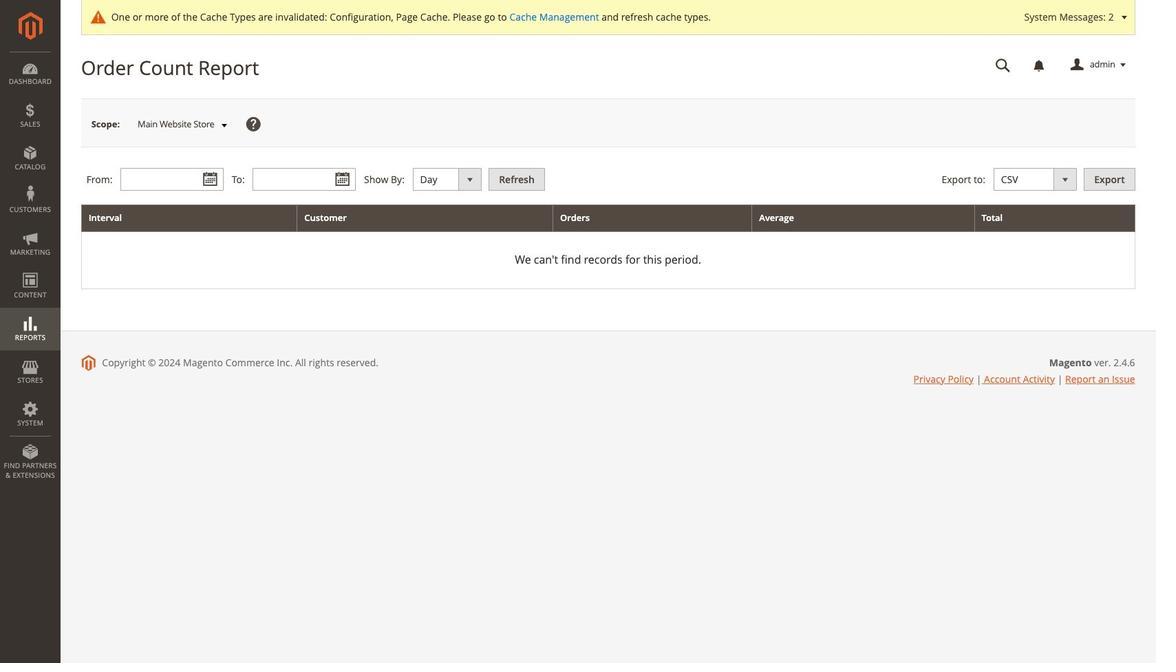 Task type: locate. For each thing, give the bounding box(es) containing it.
magento admin panel image
[[18, 12, 42, 40]]

None text field
[[987, 53, 1021, 77], [121, 168, 224, 191], [253, 168, 356, 191], [987, 53, 1021, 77], [121, 168, 224, 191], [253, 168, 356, 191]]

menu bar
[[0, 52, 61, 487]]



